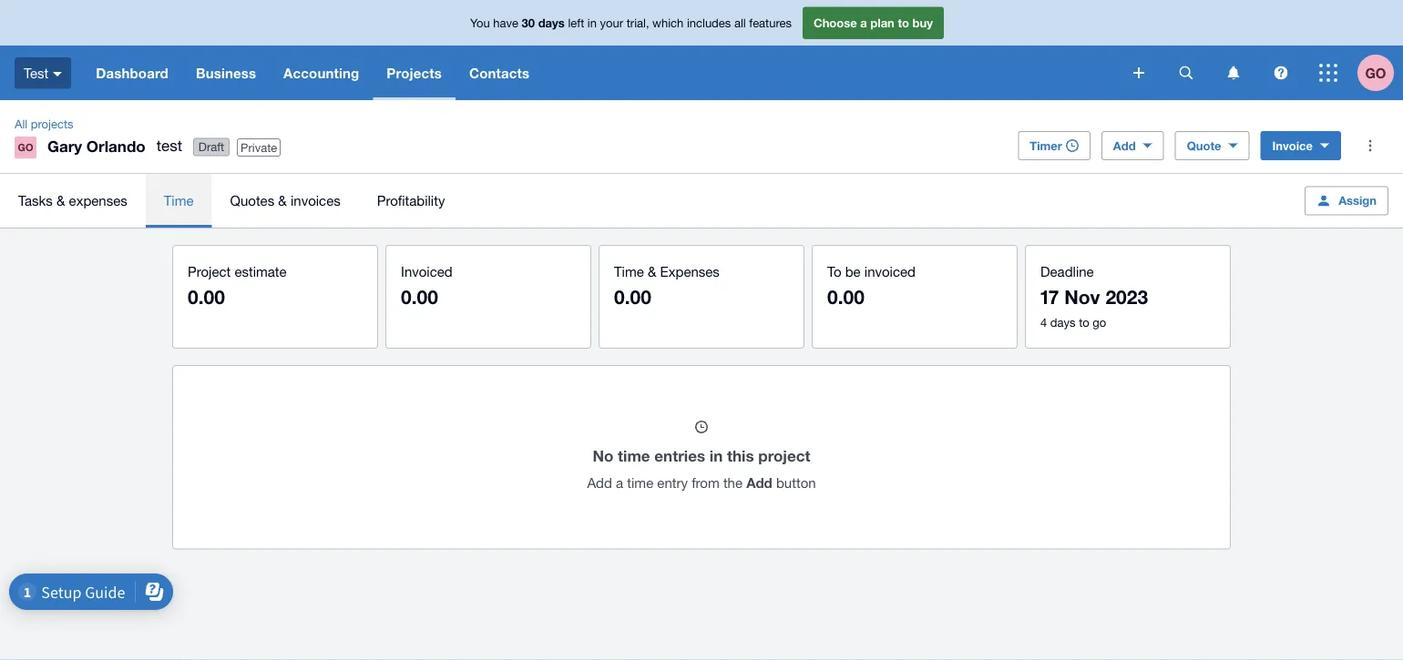 Task type: describe. For each thing, give the bounding box(es) containing it.
tasks
[[18, 193, 53, 209]]

deadline 17 nov 2023 4 days to go
[[1041, 263, 1149, 330]]

assign
[[1339, 194, 1377, 208]]

time tab
[[146, 174, 212, 228]]

choose
[[814, 16, 857, 30]]

0 horizontal spatial to
[[898, 16, 910, 30]]

1 horizontal spatial add
[[747, 475, 773, 492]]

go inside go popup button
[[1366, 65, 1387, 81]]

invoiced
[[401, 263, 453, 279]]

expenses
[[660, 263, 720, 279]]

quotes & invoices
[[230, 193, 341, 209]]

assign button
[[1305, 186, 1389, 216]]

the
[[724, 475, 743, 491]]

a for choose a plan to buy
[[861, 16, 868, 30]]

gary
[[47, 137, 82, 155]]

all projects link
[[7, 115, 81, 133]]

business button
[[182, 46, 270, 100]]

projects button
[[373, 46, 456, 100]]

time & expenses 0.00
[[614, 263, 720, 309]]

quote
[[1187, 139, 1222, 153]]

project
[[759, 447, 811, 465]]

all projects
[[15, 117, 73, 131]]

banner containing dashboard
[[0, 0, 1404, 100]]

30
[[522, 16, 535, 30]]

gary orlando
[[47, 137, 146, 155]]

your
[[600, 16, 624, 30]]

svg image inside the test popup button
[[53, 72, 62, 76]]

add for add
[[1114, 139, 1136, 153]]

entry
[[658, 475, 688, 491]]

invoice
[[1273, 139, 1314, 153]]

project
[[188, 263, 231, 279]]

to be invoiced 0.00
[[828, 263, 916, 309]]

& for time & expenses 0.00
[[648, 263, 657, 279]]

add a time entry from the add button
[[587, 475, 816, 492]]

1 horizontal spatial svg image
[[1320, 64, 1338, 82]]

plan
[[871, 16, 895, 30]]

entries
[[655, 447, 706, 465]]

svg image up invoice in the right of the page
[[1275, 66, 1288, 80]]

project estimate 0.00
[[188, 263, 287, 309]]

quote button
[[1176, 131, 1250, 160]]

business
[[196, 65, 256, 81]]

tasks & expenses link
[[0, 174, 146, 228]]

profitability
[[377, 193, 445, 209]]

test button
[[0, 46, 82, 100]]

go button
[[1358, 46, 1404, 100]]

go
[[1093, 315, 1107, 330]]

buy
[[913, 16, 933, 30]]

be
[[846, 263, 861, 279]]

add button
[[1102, 131, 1165, 160]]

time inside add a time entry from the add button
[[627, 475, 654, 491]]

days inside deadline 17 nov 2023 4 days to go
[[1051, 315, 1076, 330]]

svg image up "quote"
[[1180, 66, 1194, 80]]

contacts button
[[456, 46, 543, 100]]

you
[[470, 16, 490, 30]]

test
[[24, 65, 49, 81]]

button
[[777, 475, 816, 491]]

0.00 inside 'invoiced 0.00'
[[401, 286, 438, 309]]

tasks & expenses
[[18, 193, 127, 209]]

svg image up quote popup button
[[1228, 66, 1240, 80]]

to inside deadline 17 nov 2023 4 days to go
[[1079, 315, 1090, 330]]

contacts
[[469, 65, 530, 81]]

this
[[727, 447, 754, 465]]

accounting button
[[270, 46, 373, 100]]

0.00 inside project estimate 0.00
[[188, 286, 225, 309]]

test
[[156, 137, 182, 155]]



Task type: locate. For each thing, give the bounding box(es) containing it.
expenses
[[69, 193, 127, 209]]

add right 'the'
[[747, 475, 773, 492]]

svg image
[[1320, 64, 1338, 82], [1134, 67, 1145, 78]]

includes
[[687, 16, 731, 30]]

go down all
[[18, 142, 33, 154]]

nov
[[1065, 286, 1101, 309]]

estimate
[[235, 263, 287, 279]]

0 horizontal spatial time
[[164, 193, 194, 209]]

days right 4 at the right top of page
[[1051, 315, 1076, 330]]

0 horizontal spatial &
[[56, 193, 65, 209]]

& for tasks & expenses
[[56, 193, 65, 209]]

add down no
[[587, 475, 612, 491]]

time
[[618, 447, 650, 465], [627, 475, 654, 491]]

0.00 inside the 'time & expenses 0.00'
[[614, 286, 652, 309]]

1 horizontal spatial days
[[1051, 315, 1076, 330]]

days
[[538, 16, 565, 30], [1051, 315, 1076, 330]]

trial,
[[627, 16, 649, 30]]

0 vertical spatial go
[[1366, 65, 1387, 81]]

svg image
[[1180, 66, 1194, 80], [1228, 66, 1240, 80], [1275, 66, 1288, 80], [53, 72, 62, 76]]

no time entries in this project
[[593, 447, 811, 465]]

0 vertical spatial time
[[618, 447, 650, 465]]

0 horizontal spatial a
[[616, 475, 624, 491]]

svg image left go popup button
[[1320, 64, 1338, 82]]

quotes
[[230, 193, 275, 209]]

0 vertical spatial in
[[588, 16, 597, 30]]

time right no
[[618, 447, 650, 465]]

projects
[[387, 65, 442, 81]]

time for time
[[164, 193, 194, 209]]

1 vertical spatial a
[[616, 475, 624, 491]]

timer button
[[1018, 131, 1091, 160]]

you have 30 days left in your trial, which includes all features
[[470, 16, 792, 30]]

to
[[828, 263, 842, 279]]

timer
[[1030, 139, 1063, 153]]

go
[[1366, 65, 1387, 81], [18, 142, 33, 154]]

&
[[56, 193, 65, 209], [278, 193, 287, 209], [648, 263, 657, 279]]

time down "test"
[[164, 193, 194, 209]]

all
[[15, 117, 28, 131]]

2023
[[1106, 286, 1149, 309]]

1 horizontal spatial to
[[1079, 315, 1090, 330]]

left
[[568, 16, 585, 30]]

invoiced
[[865, 263, 916, 279]]

1 vertical spatial in
[[710, 447, 723, 465]]

invoiced 0.00
[[401, 263, 453, 309]]

3 0.00 from the left
[[614, 286, 652, 309]]

choose a plan to buy
[[814, 16, 933, 30]]

projects
[[31, 117, 73, 131]]

a
[[861, 16, 868, 30], [616, 475, 624, 491]]

2 horizontal spatial add
[[1114, 139, 1136, 153]]

17
[[1041, 286, 1060, 309]]

& left expenses
[[648, 263, 657, 279]]

quotes & invoices link
[[212, 174, 359, 228]]

accounting
[[284, 65, 359, 81]]

navigation containing dashboard
[[82, 46, 1121, 100]]

add inside add popup button
[[1114, 139, 1136, 153]]

& right tasks
[[56, 193, 65, 209]]

0 vertical spatial a
[[861, 16, 868, 30]]

time inside tab
[[164, 193, 194, 209]]

0.00 inside to be invoiced 0.00
[[828, 286, 865, 309]]

to
[[898, 16, 910, 30], [1079, 315, 1090, 330]]

invoices
[[291, 193, 341, 209]]

dashboard link
[[82, 46, 182, 100]]

1 horizontal spatial in
[[710, 447, 723, 465]]

to left buy
[[898, 16, 910, 30]]

time
[[164, 193, 194, 209], [614, 263, 644, 279]]

time link
[[146, 174, 212, 228]]

add inside add a time entry from the add button
[[587, 475, 612, 491]]

navigation
[[82, 46, 1121, 100]]

invoice button
[[1261, 131, 1342, 160]]

a left plan
[[861, 16, 868, 30]]

& for quotes & invoices
[[278, 193, 287, 209]]

private
[[241, 140, 277, 155]]

0 vertical spatial time
[[164, 193, 194, 209]]

banner
[[0, 0, 1404, 100]]

1 vertical spatial days
[[1051, 315, 1076, 330]]

more options image
[[1353, 128, 1389, 164]]

features
[[750, 16, 792, 30]]

go up 'more options' image
[[1366, 65, 1387, 81]]

2 horizontal spatial &
[[648, 263, 657, 279]]

0 horizontal spatial svg image
[[1134, 67, 1145, 78]]

time left expenses
[[614, 263, 644, 279]]

dashboard
[[96, 65, 169, 81]]

1 vertical spatial time
[[614, 263, 644, 279]]

1 vertical spatial time
[[627, 475, 654, 491]]

0 horizontal spatial in
[[588, 16, 597, 30]]

1 horizontal spatial time
[[614, 263, 644, 279]]

orlando
[[86, 137, 146, 155]]

& inside the 'time & expenses 0.00'
[[648, 263, 657, 279]]

svg image up add popup button
[[1134, 67, 1145, 78]]

time for time & expenses 0.00
[[614, 263, 644, 279]]

1 0.00 from the left
[[188, 286, 225, 309]]

0.00
[[188, 286, 225, 309], [401, 286, 438, 309], [614, 286, 652, 309], [828, 286, 865, 309]]

from
[[692, 475, 720, 491]]

2 0.00 from the left
[[401, 286, 438, 309]]

4 0.00 from the left
[[828, 286, 865, 309]]

in left "this"
[[710, 447, 723, 465]]

to left go at top
[[1079, 315, 1090, 330]]

0 vertical spatial days
[[538, 16, 565, 30]]

1 vertical spatial to
[[1079, 315, 1090, 330]]

0 horizontal spatial add
[[587, 475, 612, 491]]

add
[[1114, 139, 1136, 153], [587, 475, 612, 491], [747, 475, 773, 492]]

1 vertical spatial go
[[18, 142, 33, 154]]

deadline
[[1041, 263, 1094, 279]]

0 horizontal spatial days
[[538, 16, 565, 30]]

which
[[653, 16, 684, 30]]

draft
[[199, 140, 224, 154]]

a for add a time entry from the add button
[[616, 475, 624, 491]]

days right 30
[[538, 16, 565, 30]]

4
[[1041, 315, 1048, 330]]

& right the quotes
[[278, 193, 287, 209]]

in
[[588, 16, 597, 30], [710, 447, 723, 465]]

navigation inside banner
[[82, 46, 1121, 100]]

profitability link
[[359, 174, 463, 228]]

a inside add a time entry from the add button
[[616, 475, 624, 491]]

0 vertical spatial to
[[898, 16, 910, 30]]

1 horizontal spatial &
[[278, 193, 287, 209]]

add for add a time entry from the add button
[[587, 475, 612, 491]]

0 horizontal spatial go
[[18, 142, 33, 154]]

1 horizontal spatial a
[[861, 16, 868, 30]]

add right timer button
[[1114, 139, 1136, 153]]

have
[[493, 16, 519, 30]]

time left entry
[[627, 475, 654, 491]]

time inside the 'time & expenses 0.00'
[[614, 263, 644, 279]]

svg image right test
[[53, 72, 62, 76]]

1 horizontal spatial go
[[1366, 65, 1387, 81]]

no
[[593, 447, 614, 465]]

all
[[735, 16, 746, 30]]

a left entry
[[616, 475, 624, 491]]

in right left
[[588, 16, 597, 30]]



Task type: vqa. For each thing, say whether or not it's contained in the screenshot.
awaiting within the "link"
no



